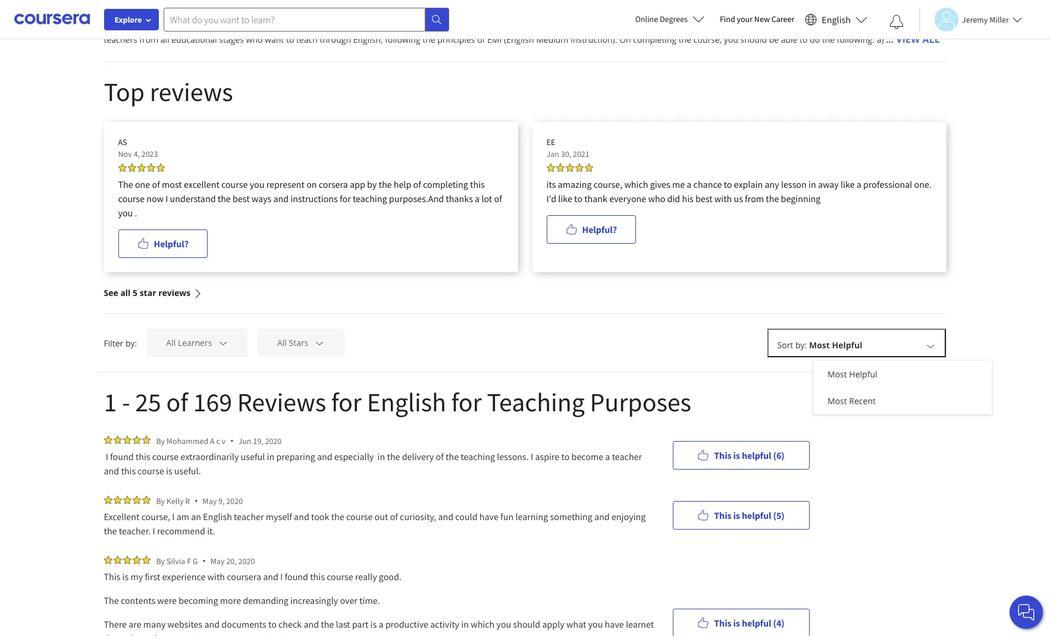 Task type: vqa. For each thing, say whether or not it's contained in the screenshot.
Most Recent
yes



Task type: locate. For each thing, give the bounding box(es) containing it.
this for this is helpful (5)
[[714, 510, 732, 522]]

2020 right '9,' in the bottom of the page
[[226, 496, 243, 507]]

excellent course, i am an english teacher myself and took the course out of curiosity, and could have fun learning something and enjoying the teacher. i recommend it.
[[104, 511, 648, 537]]

1 horizontal spatial over
[[340, 595, 358, 607]]

discourse
[[421, 7, 458, 18]]

(romance
[[564, 19, 603, 30]]

should inside colleagues from universities all over the world who share the same discipline and discourse community, to ask questions and exchange ideas. this mooc targets lecturers who wish to begin using english in their teaching. a priori, this means university lecturers from countries where english is not the l1 or a widely-used language (romance language-speaking countries, for example), though in fact the course is open to teachers from all educational stages who want to teach through english, following the principles of emi (english medium instruction).  on completing the course, you should be able to do the following.  a) ... view all
[[741, 34, 767, 45]]

course, inside colleagues from universities all over the world who share the same discipline and discourse community, to ask questions and exchange ideas. this mooc targets lecturers who wish to begin using english in their teaching. a priori, this means university lecturers from countries where english is not the l1 or a widely-used language (romance language-speaking countries, for example), though in fact the course is open to teachers from all educational stages who want to teach through english, following the principles of emi (english medium instruction).  on completing the course, you should be able to do the following.  a) ... view all
[[694, 34, 722, 45]]

1 horizontal spatial a
[[210, 436, 215, 447]]

2 vertical spatial all
[[120, 287, 131, 299]]

1 vertical spatial which
[[471, 619, 495, 631]]

0 horizontal spatial teacher
[[234, 511, 264, 523]]

took
[[311, 511, 329, 523]]

to right wish
[[805, 7, 813, 18]]

1 horizontal spatial helpful?
[[582, 224, 617, 236]]

of right one
[[152, 179, 160, 190]]

0 vertical spatial completing
[[633, 34, 677, 45]]

this left (4)
[[714, 617, 732, 629]]

0 horizontal spatial which
[[471, 619, 495, 631]]

to down their at the top right of page
[[903, 19, 911, 30]]

1 horizontal spatial which
[[624, 179, 648, 190]]

chevron down image for stars
[[314, 338, 325, 349]]

0 horizontal spatial course,
[[141, 511, 170, 523]]

a left 'lot'
[[475, 193, 480, 205]]

in right useful
[[267, 451, 275, 463]]

to right chance
[[724, 179, 732, 190]]

all inside button
[[277, 338, 287, 349]]

reviews inside button
[[158, 287, 191, 299]]

throughout
[[104, 633, 149, 637]]

world
[[260, 7, 282, 18]]

0 vertical spatial which
[[624, 179, 648, 190]]

of right delivery
[[436, 451, 444, 463]]

who down 'gives'
[[648, 193, 666, 205]]

0 vertical spatial course,
[[694, 34, 722, 45]]

a right part
[[379, 619, 384, 631]]

0 vertical spatial lecturers
[[730, 7, 764, 18]]

0 vertical spatial •
[[230, 436, 234, 447]]

have left fun
[[480, 511, 499, 523]]

lecturers up example), in the right top of the page
[[730, 7, 764, 18]]

0 horizontal spatial best
[[233, 193, 250, 205]]

coursera image
[[14, 10, 90, 29]]

•
[[230, 436, 234, 447], [195, 496, 198, 507], [203, 556, 206, 567]]

1 horizontal spatial teacher
[[612, 451, 642, 463]]

chevron down image inside all stars button
[[314, 338, 325, 349]]

from
[[147, 7, 166, 18], [295, 19, 314, 30], [139, 34, 158, 45], [745, 193, 764, 205]]

1 horizontal spatial by:
[[796, 340, 807, 351]]

most for most recent
[[828, 396, 847, 407]]

helpful
[[742, 450, 772, 462], [742, 510, 772, 522], [742, 617, 772, 629]]

0 horizontal spatial all
[[166, 338, 176, 349]]

1 by from the top
[[156, 436, 165, 447]]

a right or
[[471, 19, 476, 30]]

most inside most helpful menu item
[[828, 369, 847, 380]]

helpful? down the thank at the top of page
[[582, 224, 617, 236]]

this is helpful (5)
[[714, 510, 785, 522]]

recent
[[849, 396, 876, 407]]

a
[[471, 19, 476, 30], [687, 179, 692, 190], [857, 179, 862, 190], [475, 193, 480, 205], [605, 451, 610, 463], [379, 619, 384, 631]]

widely-
[[478, 19, 505, 30]]

english up following.
[[822, 13, 851, 25]]

helpful? down now at left top
[[154, 238, 189, 250]]

filter
[[104, 338, 123, 349]]

something
[[550, 511, 593, 523]]

the
[[245, 7, 258, 18], [327, 7, 340, 18], [435, 19, 447, 30], [830, 19, 842, 30], [423, 34, 435, 45], [679, 34, 692, 45], [822, 34, 835, 45], [379, 179, 392, 190], [218, 193, 231, 205], [766, 193, 779, 205], [387, 451, 400, 463], [446, 451, 459, 463], [331, 511, 344, 523], [104, 525, 117, 537], [321, 619, 334, 631], [151, 633, 164, 637]]

is right part
[[370, 619, 377, 631]]

reviews right the star
[[158, 287, 191, 299]]

following
[[385, 34, 420, 45]]

and right check at the left of page
[[304, 619, 319, 631]]

1 vertical spatial all
[[161, 34, 169, 45]]

jan
[[547, 149, 559, 159]]

teaching inside i found this course extraordinarily useful in preparing and especially  in the delivery of the teaching lessons. i aspire to become a teacher and this course is useful.
[[461, 451, 495, 463]]

share
[[303, 7, 325, 18]]

corsera
[[319, 179, 348, 190]]

2 vertical spatial 2020
[[238, 556, 255, 567]]

1 helpful from the top
[[742, 450, 772, 462]]

you down find
[[724, 34, 738, 45]]

a inside colleagues from universities all over the world who share the same discipline and discourse community, to ask questions and exchange ideas. this mooc targets lecturers who wish to begin using english in their teaching. a priori, this means university lecturers from countries where english is not the l1 or a widely-used language (romance language-speaking countries, for example), though in fact the course is open to teachers from all educational stages who want to teach through english, following the principles of emi (english medium instruction).  on completing the course, you should be able to do the following.  a) ... view all
[[141, 19, 147, 30]]

0 horizontal spatial helpful?
[[154, 238, 189, 250]]

not
[[419, 19, 432, 30]]

and inside the one of most excellent course you represent on corsera app by the help of completing this course now i understand the best ways and instructions for teaching purposes.and thanks a lot of you .
[[273, 193, 289, 205]]

1 vertical spatial reviews
[[158, 287, 191, 299]]

you inside colleagues from universities all over the world who share the same discipline and discourse community, to ask questions and exchange ideas. this mooc targets lecturers who wish to begin using english in their teaching. a priori, this means university lecturers from countries where english is not the l1 or a widely-used language (romance language-speaking countries, for example), though in fact the course is open to teachers from all educational stages who want to teach through english, following the principles of emi (english medium instruction).  on completing the course, you should be able to do the following.  a) ... view all
[[724, 34, 738, 45]]

1 horizontal spatial all
[[277, 338, 287, 349]]

is left not
[[411, 19, 417, 30]]

1 vertical spatial lecturers
[[259, 19, 293, 30]]

2 best from the left
[[696, 193, 713, 205]]

by inside by kelly r • may 9, 2020
[[156, 496, 165, 507]]

by inside the "by mohammed a c v • jun 19, 2020"
[[156, 436, 165, 447]]

teaching.
[[104, 19, 139, 30]]

by
[[367, 179, 377, 190]]

1 vertical spatial helpful
[[742, 510, 772, 522]]

to right want
[[286, 34, 294, 45]]

0 horizontal spatial •
[[195, 496, 198, 507]]

1 vertical spatial most
[[828, 369, 847, 380]]

1 vertical spatial have
[[605, 619, 624, 631]]

0 vertical spatial have
[[480, 511, 499, 523]]

by: right sort
[[796, 340, 807, 351]]

the inside the one of most excellent course you represent on corsera app by the help of completing this course now i understand the best ways and instructions for teaching purposes.and thanks a lot of you .
[[118, 179, 133, 190]]

this for this is helpful (4)
[[714, 617, 732, 629]]

1 horizontal spatial best
[[696, 193, 713, 205]]

most left the recent
[[828, 396, 847, 407]]

the
[[118, 179, 133, 190], [104, 595, 119, 607]]

0 vertical spatial with
[[715, 193, 732, 205]]

• right v
[[230, 436, 234, 447]]

language
[[527, 19, 562, 30]]

your
[[737, 14, 753, 24]]

silvia
[[167, 556, 185, 567]]

course
[[845, 19, 871, 30], [221, 179, 248, 190], [118, 193, 145, 205], [152, 451, 179, 463], [138, 465, 164, 477], [346, 511, 373, 523], [327, 571, 353, 583]]

online degrees button
[[626, 6, 714, 32]]

0 horizontal spatial like
[[558, 193, 572, 205]]

menu
[[814, 361, 992, 415]]

is inside i found this course extraordinarily useful in preparing and especially  in the delivery of the teaching lessons. i aspire to become a teacher and this course is useful.
[[166, 465, 172, 477]]

course, inside excellent course, i am an english teacher myself and took the course out of curiosity, and could have fun learning something and enjoying the teacher. i recommend it.
[[141, 511, 170, 523]]

completing up thanks
[[423, 179, 468, 190]]

0 vertical spatial teaching
[[353, 193, 387, 205]]

menu containing most helpful
[[814, 361, 992, 415]]

chevron down image
[[218, 338, 229, 349], [314, 338, 325, 349]]

part
[[352, 619, 369, 631]]

instruction).
[[571, 34, 617, 45]]

helpful left (5)
[[742, 510, 772, 522]]

new
[[755, 14, 770, 24]]

1 vertical spatial found
[[285, 571, 308, 583]]

reviews down the "educational"
[[150, 76, 233, 108]]

by: right filter
[[126, 338, 137, 349]]

it.
[[207, 525, 215, 537]]

chevron down image right learners
[[218, 338, 229, 349]]

None search field
[[164, 7, 449, 31]]

with
[[715, 193, 732, 205], [207, 571, 225, 583]]

0 vertical spatial 2020
[[265, 436, 282, 447]]

have left the learnet
[[605, 619, 624, 631]]

who
[[284, 7, 301, 18], [767, 7, 783, 18], [246, 34, 263, 45], [648, 193, 666, 205]]

19,
[[253, 436, 263, 447]]

of right the 25
[[166, 386, 188, 419]]

all left learners
[[166, 338, 176, 349]]

helpful?
[[582, 224, 617, 236], [154, 238, 189, 250]]

2020 inside by silvia f g • may 20, 2020
[[238, 556, 255, 567]]

really
[[355, 571, 377, 583]]

find
[[720, 14, 735, 24]]

is left "open"
[[873, 19, 879, 30]]

kelly
[[167, 496, 184, 507]]

i
[[166, 193, 168, 205], [106, 451, 108, 463], [531, 451, 533, 463], [172, 511, 175, 523], [153, 525, 155, 537], [280, 571, 283, 583]]

1 vertical spatial by
[[156, 496, 165, 507]]

a left professional
[[857, 179, 862, 190]]

0 horizontal spatial completing
[[423, 179, 468, 190]]

2 vertical spatial by
[[156, 556, 165, 567]]

1 horizontal spatial •
[[203, 556, 206, 567]]

which up everyone
[[624, 179, 648, 190]]

for inside the one of most excellent course you represent on corsera app by the help of completing this course now i understand the best ways and instructions for teaching purposes.and thanks a lot of you .
[[340, 193, 351, 205]]

may inside by silvia f g • may 20, 2020
[[211, 556, 225, 567]]

0 horizontal spatial by:
[[126, 338, 137, 349]]

most inside "most recent" menu item
[[828, 396, 847, 407]]

the inside its amazing course, which gives me a chance to explain any lesson in away like a professional one. i'd like to thank everyone who did his best with us from the beginning
[[766, 193, 779, 205]]

which inside its amazing course, which gives me a chance to explain any lesson in away like a professional one. i'd like to thank everyone who did his best with us from the beginning
[[624, 179, 648, 190]]

with down by silvia f g • may 20, 2020
[[207, 571, 225, 583]]

begin
[[815, 7, 837, 18]]

helpful for (5)
[[742, 510, 772, 522]]

completing inside colleagues from universities all over the world who share the same discipline and discourse community, to ask questions and exchange ideas. this mooc targets lecturers who wish to begin using english in their teaching. a priori, this means university lecturers from countries where english is not the l1 or a widely-used language (romance language-speaking countries, for example), though in fact the course is open to teachers from all educational stages who want to teach through english, following the principles of emi (english medium instruction).  on completing the course, you should be able to do the following.  a) ... view all
[[633, 34, 677, 45]]

filled star image
[[128, 164, 136, 172], [156, 164, 165, 172], [556, 164, 564, 172], [566, 164, 574, 172], [113, 436, 122, 445], [123, 436, 131, 445], [132, 436, 141, 445], [142, 436, 150, 445], [104, 496, 112, 505], [113, 496, 122, 505], [104, 556, 112, 565], [113, 556, 122, 565], [123, 556, 131, 565], [142, 556, 150, 565]]

0 horizontal spatial should
[[513, 619, 540, 631]]

teacher right become
[[612, 451, 642, 463]]

1 vertical spatial should
[[513, 619, 540, 631]]

1 vertical spatial course,
[[594, 179, 623, 190]]

this down the 25
[[136, 451, 150, 463]]

0 horizontal spatial found
[[110, 451, 134, 463]]

2020 inside by kelly r • may 9, 2020
[[226, 496, 243, 507]]

course up useful.
[[152, 451, 179, 463]]

university
[[219, 19, 257, 30]]

enjoying
[[612, 511, 646, 523]]

nov
[[118, 149, 132, 159]]

most recent
[[828, 396, 876, 407]]

this for this is my first experience with coursera and i found this course really good.
[[104, 571, 120, 583]]

myself
[[266, 511, 292, 523]]

where
[[355, 19, 379, 30]]

i down 1
[[106, 451, 108, 463]]

over left time.
[[340, 595, 358, 607]]

a left priori,
[[141, 19, 147, 30]]

1 vertical spatial over
[[340, 595, 358, 607]]

1 horizontal spatial should
[[741, 34, 767, 45]]

0 horizontal spatial helpful? button
[[118, 230, 208, 258]]

1 horizontal spatial completing
[[633, 34, 677, 45]]

0 vertical spatial may
[[203, 496, 217, 507]]

0 vertical spatial all
[[215, 7, 223, 18]]

teaching down by
[[353, 193, 387, 205]]

teachers
[[104, 34, 137, 45]]

2 horizontal spatial all
[[215, 7, 223, 18]]

most for most helpful
[[828, 369, 847, 380]]

all
[[923, 33, 940, 46], [166, 338, 176, 349], [277, 338, 287, 349]]

0 vertical spatial the
[[118, 179, 133, 190]]

coursera
[[227, 571, 261, 583]]

all left 5
[[120, 287, 131, 299]]

(6)
[[773, 450, 785, 462]]

1 vertical spatial teaching
[[461, 451, 495, 463]]

all up means
[[215, 7, 223, 18]]

you left apply
[[497, 619, 511, 631]]

may left 20, at the bottom
[[211, 556, 225, 567]]

jeremy
[[962, 14, 988, 25]]

2 vertical spatial course,
[[141, 511, 170, 523]]

a inside the "by mohammed a c v • jun 19, 2020"
[[210, 436, 215, 447]]

helpful inside menu item
[[849, 369, 878, 380]]

most helpful menu item
[[814, 361, 992, 388]]

to left ask
[[508, 7, 516, 18]]

0 horizontal spatial teaching
[[353, 193, 387, 205]]

view
[[896, 33, 920, 46]]

2020 right 20, at the bottom
[[238, 556, 255, 567]]

become
[[572, 451, 604, 463]]

found up 'increasingly'
[[285, 571, 308, 583]]

1 vertical spatial teacher
[[234, 511, 264, 523]]

countries
[[316, 19, 353, 30]]

in up "open"
[[892, 7, 899, 18]]

2 vertical spatial helpful
[[742, 617, 772, 629]]

have inside there are many websites and documents to check and the last part is a productive activity in which you should apply what you have learnet throughout the course.
[[605, 619, 624, 631]]

0 vertical spatial helpful
[[742, 450, 772, 462]]

this inside colleagues from universities all over the world who share the same discipline and discourse community, to ask questions and exchange ideas. this mooc targets lecturers who wish to begin using english in their teaching. a priori, this means university lecturers from countries where english is not the l1 or a widely-used language (romance language-speaking countries, for example), though in fact the course is open to teachers from all educational stages who want to teach through english, following the principles of emi (english medium instruction).  on completing the course, you should be able to do the following.  a) ... view all
[[655, 7, 671, 18]]

• right r
[[195, 496, 198, 507]]

english up the it.
[[203, 511, 232, 523]]

1 horizontal spatial chevron down image
[[314, 338, 325, 349]]

who up the though
[[767, 7, 783, 18]]

1 horizontal spatial helpful? button
[[547, 215, 636, 244]]

• right the g
[[203, 556, 206, 567]]

recommend
[[157, 525, 205, 537]]

by: for sort
[[796, 340, 807, 351]]

a inside the one of most excellent course you represent on corsera app by the help of completing this course now i understand the best ways and instructions for teaching purposes.and thanks a lot of you .
[[475, 193, 480, 205]]

colleagues
[[104, 7, 145, 18]]

course, down kelly
[[141, 511, 170, 523]]

english
[[862, 7, 890, 18], [822, 13, 851, 25], [381, 19, 409, 30], [367, 386, 446, 419], [203, 511, 232, 523]]

2 vertical spatial most
[[828, 396, 847, 407]]

1 horizontal spatial teaching
[[461, 451, 495, 463]]

2 horizontal spatial course,
[[694, 34, 722, 45]]

able
[[781, 34, 798, 45]]

by inside by silvia f g • may 20, 2020
[[156, 556, 165, 567]]

1 vertical spatial may
[[211, 556, 225, 567]]

3 helpful from the top
[[742, 617, 772, 629]]

all left stars
[[277, 338, 287, 349]]

course down using
[[845, 19, 871, 30]]

targets
[[701, 7, 728, 18]]

there are many websites and documents to check and the last part is a productive activity in which you should apply what you have learnet throughout the course.
[[104, 619, 656, 637]]

of right out
[[390, 511, 398, 523]]

to inside there are many websites and documents to check and the last part is a productive activity in which you should apply what you have learnet throughout the course.
[[268, 619, 277, 631]]

see
[[104, 287, 118, 299]]

thank
[[584, 193, 608, 205]]

filter by:
[[104, 338, 137, 349]]

1 horizontal spatial with
[[715, 193, 732, 205]]

of left 'emi' at the top of the page
[[477, 34, 485, 45]]

of up purposes.and
[[413, 179, 421, 190]]

0 horizontal spatial all
[[120, 287, 131, 299]]

...
[[886, 34, 894, 45]]

0 horizontal spatial have
[[480, 511, 499, 523]]

1 vertical spatial a
[[210, 436, 215, 447]]

0 vertical spatial helpful
[[832, 340, 863, 351]]

educational
[[172, 34, 217, 45]]

as nov 4, 2023
[[118, 137, 158, 159]]

understand
[[170, 193, 216, 205]]

by left silvia
[[156, 556, 165, 567]]

0 vertical spatial by
[[156, 436, 165, 447]]

1 chevron down image from the left
[[218, 338, 229, 349]]

all inside button
[[120, 287, 131, 299]]

chevron down image right stars
[[314, 338, 325, 349]]

0 vertical spatial over
[[226, 7, 243, 18]]

teaching inside the one of most excellent course you represent on corsera app by the help of completing this course now i understand the best ways and instructions for teaching purposes.and thanks a lot of you .
[[353, 193, 387, 205]]

0 horizontal spatial lecturers
[[259, 19, 293, 30]]

0 vertical spatial teacher
[[612, 451, 642, 463]]

course left really
[[327, 571, 353, 583]]

this up 'increasingly'
[[310, 571, 325, 583]]

0 horizontal spatial a
[[141, 19, 147, 30]]

2 horizontal spatial all
[[923, 33, 940, 46]]

chevron down image inside "all learners" "button"
[[218, 338, 229, 349]]

3 by from the top
[[156, 556, 165, 567]]

for inside colleagues from universities all over the world who share the same discipline and discourse community, to ask questions and exchange ideas. this mooc targets lecturers who wish to begin using english in their teaching. a priori, this means university lecturers from countries where english is not the l1 or a widely-used language (romance language-speaking countries, for example), though in fact the course is open to teachers from all educational stages who want to teach through english, following the principles of emi (english medium instruction).  on completing the course, you should be able to do the following.  a) ... view all
[[720, 19, 732, 30]]

r
[[185, 496, 190, 507]]

0 vertical spatial found
[[110, 451, 134, 463]]

2 helpful from the top
[[742, 510, 772, 522]]

chevron down image for learners
[[218, 338, 229, 349]]

0 horizontal spatial with
[[207, 571, 225, 583]]

should left apply
[[513, 619, 540, 631]]

this left (5)
[[714, 510, 732, 522]]

should down example), in the right top of the page
[[741, 34, 767, 45]]

all inside "button"
[[166, 338, 176, 349]]

check
[[279, 619, 302, 631]]

2 vertical spatial •
[[203, 556, 206, 567]]

0 horizontal spatial over
[[226, 7, 243, 18]]

in right activity in the bottom of the page
[[461, 619, 469, 631]]

by for i
[[156, 496, 165, 507]]

1 best from the left
[[233, 193, 250, 205]]

which
[[624, 179, 648, 190], [471, 619, 495, 631]]

found inside i found this course extraordinarily useful in preparing and especially  in the delivery of the teaching lessons. i aspire to become a teacher and this course is useful.
[[110, 451, 134, 463]]

1 vertical spatial 2020
[[226, 496, 243, 507]]

from up teach
[[295, 19, 314, 30]]

the left one
[[118, 179, 133, 190]]

chance
[[694, 179, 722, 190]]

0 horizontal spatial chevron down image
[[218, 338, 229, 349]]

lot
[[482, 193, 492, 205]]

all down priori,
[[161, 34, 169, 45]]

best down chance
[[696, 193, 713, 205]]

filled star image
[[118, 164, 126, 172], [137, 164, 146, 172], [147, 164, 155, 172], [547, 164, 555, 172], [575, 164, 584, 172], [585, 164, 593, 172], [104, 436, 112, 445], [123, 496, 131, 505], [132, 496, 141, 505], [142, 496, 150, 505], [132, 556, 141, 565]]

is
[[411, 19, 417, 30], [873, 19, 879, 30], [733, 450, 740, 462], [166, 465, 172, 477], [733, 510, 740, 522], [122, 571, 129, 583], [733, 617, 740, 629], [370, 619, 377, 631]]

an
[[191, 511, 201, 523]]

a
[[141, 19, 147, 30], [210, 436, 215, 447]]

this down universities
[[174, 19, 188, 30]]

many
[[143, 619, 166, 631]]

which inside there are many websites and documents to check and the last part is a productive activity in which you should apply what you have learnet throughout the course.
[[471, 619, 495, 631]]

like
[[841, 179, 855, 190], [558, 193, 572, 205]]

may left '9,' in the bottom of the page
[[203, 496, 217, 507]]

helpful up the recent
[[849, 369, 878, 380]]

1 horizontal spatial like
[[841, 179, 855, 190]]

course left useful.
[[138, 465, 164, 477]]

and up (romance
[[574, 7, 589, 18]]

course, down countries,
[[694, 34, 722, 45]]

0 vertical spatial a
[[141, 19, 147, 30]]

2 by from the top
[[156, 496, 165, 507]]

1 vertical spatial completing
[[423, 179, 468, 190]]

a left the c
[[210, 436, 215, 447]]

0 vertical spatial helpful?
[[582, 224, 617, 236]]

and down represent
[[273, 193, 289, 205]]

1 vertical spatial the
[[104, 595, 119, 607]]

helpful left (4)
[[742, 617, 772, 629]]

helpful? for the leftmost helpful? button
[[154, 238, 189, 250]]

this inside colleagues from universities all over the world who share the same discipline and discourse community, to ask questions and exchange ideas. this mooc targets lecturers who wish to begin using english in their teaching. a priori, this means university lecturers from countries where english is not the l1 or a widely-used language (romance language-speaking countries, for example), though in fact the course is open to teachers from all educational stages who want to teach through english, following the principles of emi (english medium instruction).  on completing the course, you should be able to do the following.  a) ... view all
[[174, 19, 188, 30]]

1 horizontal spatial have
[[605, 619, 624, 631]]

jeremy miller button
[[919, 7, 1022, 31]]

1 horizontal spatial course,
[[594, 179, 623, 190]]

this inside the one of most excellent course you represent on corsera app by the help of completing this course now i understand the best ways and instructions for teaching purposes.and thanks a lot of you .
[[470, 179, 485, 190]]

helpful left (6)
[[742, 450, 772, 462]]

medium
[[536, 34, 569, 45]]

from down explain
[[745, 193, 764, 205]]

see all 5 star reviews
[[104, 287, 191, 299]]

1 vertical spatial like
[[558, 193, 572, 205]]

is left (6)
[[733, 450, 740, 462]]

speaking
[[643, 19, 678, 30]]

1 vertical spatial helpful
[[849, 369, 878, 380]]

2 chevron down image from the left
[[314, 338, 325, 349]]

0 vertical spatial should
[[741, 34, 767, 45]]

find your new career link
[[714, 12, 801, 27]]



Task type: describe. For each thing, give the bounding box(es) containing it.
english inside excellent course, i am an english teacher myself and took the course out of curiosity, and could have fun learning something and enjoying the teacher. i recommend it.
[[203, 511, 232, 523]]

learning
[[516, 511, 548, 523]]

helpful for (6)
[[742, 450, 772, 462]]

open
[[881, 19, 901, 30]]

best inside its amazing course, which gives me a chance to explain any lesson in away like a professional one. i'd like to thank everyone who did his best with us from the beginning
[[696, 193, 713, 205]]

find your new career
[[720, 14, 795, 24]]

am
[[177, 511, 189, 523]]

chevron down image
[[925, 341, 936, 352]]

show notifications image
[[890, 15, 904, 29]]

learners
[[178, 338, 212, 349]]

aspire
[[535, 451, 560, 463]]

countries,
[[680, 19, 718, 30]]

community,
[[460, 7, 506, 18]]

in inside its amazing course, which gives me a chance to explain any lesson in away like a professional one. i'd like to thank everyone who did his best with us from the beginning
[[809, 179, 816, 190]]

colleagues from universities all over the world who share the same discipline and discourse community, to ask questions and exchange ideas. this mooc targets lecturers who wish to begin using english in their teaching. a priori, this means university lecturers from countries where english is not the l1 or a widely-used language (romance language-speaking countries, for example), though in fact the course is open to teachers from all educational stages who want to teach through english, following the principles of emi (english medium instruction).  on completing the course, you should be able to do the following.  a) ... view all
[[104, 7, 940, 46]]

0 vertical spatial most
[[809, 340, 830, 351]]

this is helpful (6)
[[714, 450, 785, 462]]

experience
[[162, 571, 206, 583]]

1 vertical spatial with
[[207, 571, 225, 583]]

have inside excellent course, i am an english teacher myself and took the course out of curiosity, and could have fun learning something and enjoying the teacher. i recommend it.
[[480, 511, 499, 523]]

course up the . on the left of page
[[118, 193, 145, 205]]

used
[[505, 19, 524, 30]]

2 horizontal spatial •
[[230, 436, 234, 447]]

is left 'my'
[[122, 571, 129, 583]]

a inside i found this course extraordinarily useful in preparing and especially  in the delivery of the teaching lessons. i aspire to become a teacher and this course is useful.
[[605, 451, 610, 463]]

c
[[216, 436, 220, 447]]

means
[[190, 19, 217, 30]]

completing inside the one of most excellent course you represent on corsera app by the help of completing this course now i understand the best ways and instructions for teaching purposes.and thanks a lot of you .
[[423, 179, 468, 190]]

the contents were becoming more demanding increasingly over time.
[[104, 595, 380, 607]]

mooc
[[673, 7, 699, 18]]

5
[[133, 287, 137, 299]]

g
[[193, 556, 198, 567]]

most recent menu item
[[814, 388, 992, 415]]

of inside colleagues from universities all over the world who share the same discipline and discourse community, to ask questions and exchange ideas. this mooc targets lecturers who wish to begin using english in their teaching. a priori, this means university lecturers from countries where english is not the l1 or a widely-used language (romance language-speaking countries, for example), though in fact the course is open to teachers from all educational stages who want to teach through english, following the principles of emi (english medium instruction).  on completing the course, you should be able to do the following.  a) ... view all
[[477, 34, 485, 45]]

i left aspire
[[531, 451, 533, 463]]

with inside its amazing course, which gives me a chance to explain any lesson in away like a professional one. i'd like to thank everyone who did his best with us from the beginning
[[715, 193, 732, 205]]

1 horizontal spatial all
[[161, 34, 169, 45]]

a inside colleagues from universities all over the world who share the same discipline and discourse community, to ask questions and exchange ideas. this mooc targets lecturers who wish to begin using english in their teaching. a priori, this means university lecturers from countries where english is not the l1 or a widely-used language (romance language-speaking countries, for example), though in fact the course is open to teachers from all educational stages who want to teach through english, following the principles of emi (english medium instruction).  on completing the course, you should be able to do the following.  a) ... view all
[[471, 19, 476, 30]]

a inside there are many websites and documents to check and the last part is a productive activity in which you should apply what you have learnet throughout the course.
[[379, 619, 384, 631]]

best inside the one of most excellent course you represent on corsera app by the help of completing this course now i understand the best ways and instructions for teaching purposes.and thanks a lot of you .
[[233, 193, 250, 205]]

who left share
[[284, 7, 301, 18]]

1 vertical spatial •
[[195, 496, 198, 507]]

you left the . on the left of page
[[118, 207, 133, 219]]

from down priori,
[[139, 34, 158, 45]]

-
[[122, 386, 130, 419]]

.
[[135, 207, 137, 219]]

english up delivery
[[367, 386, 446, 419]]

excellent
[[104, 511, 140, 523]]

on
[[307, 179, 317, 190]]

to inside i found this course extraordinarily useful in preparing and especially  in the delivery of the teaching lessons. i aspire to become a teacher and this course is useful.
[[561, 451, 570, 463]]

were
[[157, 595, 177, 607]]

and left enjoying
[[595, 511, 610, 523]]

0 vertical spatial reviews
[[150, 76, 233, 108]]

this is helpful (5) button
[[673, 501, 810, 530]]

a right "me"
[[687, 179, 692, 190]]

is inside there are many websites and documents to check and the last part is a productive activity in which you should apply what you have learnet throughout the course.
[[370, 619, 377, 631]]

you right what
[[588, 619, 603, 631]]

especially
[[334, 451, 374, 463]]

1
[[104, 386, 117, 419]]

explore button
[[104, 9, 159, 30]]

helpful for (4)
[[742, 617, 772, 629]]

1 horizontal spatial found
[[285, 571, 308, 583]]

by for this
[[156, 436, 165, 447]]

english up following
[[381, 19, 409, 30]]

and left the 'took'
[[294, 511, 309, 523]]

who left want
[[246, 34, 263, 45]]

all learners
[[166, 338, 212, 349]]

in right 'especially'
[[378, 451, 385, 463]]

could
[[455, 511, 478, 523]]

ee
[[547, 137, 555, 148]]

i inside the one of most excellent course you represent on corsera app by the help of completing this course now i understand the best ways and instructions for teaching purposes.and thanks a lot of you .
[[166, 193, 168, 205]]

of inside i found this course extraordinarily useful in preparing and especially  in the delivery of the teaching lessons. i aspire to become a teacher and this course is useful.
[[436, 451, 444, 463]]

by: for filter
[[126, 338, 137, 349]]

explore
[[115, 14, 142, 25]]

by silvia f g • may 20, 2020
[[156, 556, 255, 567]]

view all button
[[896, 31, 941, 48]]

this up excellent
[[121, 465, 136, 477]]

i right teacher.
[[153, 525, 155, 537]]

represent
[[266, 179, 305, 190]]

first
[[145, 571, 160, 583]]

who inside its amazing course, which gives me a chance to explain any lesson in away like a professional one. i'd like to thank everyone who did his best with us from the beginning
[[648, 193, 666, 205]]

do
[[810, 34, 820, 45]]

in left fact
[[804, 19, 811, 30]]

productive
[[385, 619, 429, 631]]

over inside colleagues from universities all over the world who share the same discipline and discourse community, to ask questions and exchange ideas. this mooc targets lecturers who wish to begin using english in their teaching. a priori, this means university lecturers from countries where english is not the l1 or a widely-used language (romance language-speaking countries, for example), though in fact the course is open to teachers from all educational stages who want to teach through english, following the principles of emi (english medium instruction).  on completing the course, you should be able to do the following.  a) ... view all
[[226, 7, 243, 18]]

v
[[222, 436, 226, 447]]

is left (4)
[[733, 617, 740, 629]]

of inside excellent course, i am an english teacher myself and took the course out of curiosity, and could have fun learning something and enjoying the teacher. i recommend it.
[[390, 511, 398, 523]]

0 vertical spatial like
[[841, 179, 855, 190]]

teach
[[296, 34, 318, 45]]

1 horizontal spatial lecturers
[[730, 7, 764, 18]]

preparing
[[276, 451, 315, 463]]

demanding
[[243, 595, 289, 607]]

What do you want to learn? text field
[[164, 7, 425, 31]]

and left could
[[438, 511, 454, 523]]

2023
[[141, 149, 158, 159]]

course, inside its amazing course, which gives me a chance to explain any lesson in away like a professional one. i'd like to thank everyone who did his best with us from the beginning
[[594, 179, 623, 190]]

becoming
[[179, 595, 218, 607]]

one.
[[914, 179, 932, 190]]

teacher inside excellent course, i am an english teacher myself and took the course out of curiosity, and could have fun learning something and enjoying the teacher. i recommend it.
[[234, 511, 264, 523]]

you up ways
[[250, 179, 264, 190]]

169
[[193, 386, 232, 419]]

english button
[[801, 0, 872, 39]]

25
[[135, 386, 161, 419]]

online
[[635, 14, 658, 24]]

ideas.
[[630, 7, 653, 18]]

of right 'lot'
[[494, 193, 502, 205]]

teacher inside i found this course extraordinarily useful in preparing and especially  in the delivery of the teaching lessons. i aspire to become a teacher and this course is useful.
[[612, 451, 642, 463]]

course right excellent
[[221, 179, 248, 190]]

english inside button
[[822, 13, 851, 25]]

star
[[140, 287, 156, 299]]

by kelly r • may 9, 2020
[[156, 496, 243, 507]]

thanks
[[446, 193, 473, 205]]

their
[[901, 7, 919, 18]]

all for all learners
[[166, 338, 176, 349]]

the for the one of most excellent course you represent on corsera app by the help of completing this course now i understand the best ways and instructions for teaching purposes.and thanks a lot of you .
[[118, 179, 133, 190]]

9,
[[218, 496, 225, 507]]

all stars
[[277, 338, 308, 349]]

ways
[[252, 193, 272, 205]]

i'd
[[547, 193, 556, 205]]

are
[[129, 619, 141, 631]]

helpful? for right helpful? button
[[582, 224, 617, 236]]

from inside its amazing course, which gives me a chance to explain any lesson in away like a professional one. i'd like to thank everyone who did his best with us from the beginning
[[745, 193, 764, 205]]

and right preparing
[[317, 451, 332, 463]]

out
[[375, 511, 388, 523]]

more
[[220, 595, 241, 607]]

documents
[[222, 619, 266, 631]]

websites
[[168, 619, 202, 631]]

all inside colleagues from universities all over the world who share the same discipline and discourse community, to ask questions and exchange ideas. this mooc targets lecturers who wish to begin using english in their teaching. a priori, this means university lecturers from countries where english is not the l1 or a widely-used language (romance language-speaking countries, for example), though in fact the course is open to teachers from all educational stages who want to teach through english, following the principles of emi (english medium instruction).  on completing the course, you should be able to do the following.  a) ... view all
[[923, 33, 940, 46]]

2020 inside the "by mohammed a c v • jun 19, 2020"
[[265, 436, 282, 447]]

in inside there are many websites and documents to check and the last part is a productive activity in which you should apply what you have learnet throughout the course.
[[461, 619, 469, 631]]

and right "discipline"
[[404, 7, 418, 18]]

i up the demanding
[[280, 571, 283, 583]]

and up the demanding
[[263, 571, 278, 583]]

is left (5)
[[733, 510, 740, 522]]

course inside colleagues from universities all over the world who share the same discipline and discourse community, to ask questions and exchange ideas. this mooc targets lecturers who wish to begin using english in their teaching. a priori, this means university lecturers from countries where english is not the l1 or a widely-used language (romance language-speaking countries, for example), though in fact the course is open to teachers from all educational stages who want to teach through english, following the principles of emi (english medium instruction).  on completing the course, you should be able to do the following.  a) ... view all
[[845, 19, 871, 30]]

useful.
[[174, 465, 201, 477]]

miller
[[990, 14, 1009, 25]]

this is helpful (4) button
[[673, 609, 810, 637]]

i found this course extraordinarily useful in preparing and especially  in the delivery of the teaching lessons. i aspire to become a teacher and this course is useful.
[[104, 451, 646, 477]]

i left the am
[[172, 511, 175, 523]]

exchange
[[591, 7, 628, 18]]

on
[[620, 34, 631, 45]]

the for the contents were becoming more demanding increasingly over time.
[[104, 595, 119, 607]]

mohammed
[[167, 436, 208, 447]]

professional
[[864, 179, 913, 190]]

its amazing course, which gives me a chance to explain any lesson in away like a professional one. i'd like to thank everyone who did his best with us from the beginning
[[547, 179, 932, 205]]

to left do
[[800, 34, 808, 45]]

all stars button
[[258, 329, 345, 358]]

though
[[774, 19, 802, 30]]

online degrees
[[635, 14, 688, 24]]

teaching
[[487, 386, 585, 419]]

by mohammed a c v • jun 19, 2020
[[156, 436, 282, 447]]

be
[[769, 34, 779, 45]]

1 - 25 of 169 reviews for english for teaching purposes
[[104, 386, 691, 419]]

lessons.
[[497, 451, 529, 463]]

course inside excellent course, i am an english teacher myself and took the course out of curiosity, and could have fun learning something and enjoying the teacher. i recommend it.
[[346, 511, 373, 523]]

most
[[162, 179, 182, 190]]

all for all stars
[[277, 338, 287, 349]]

from up priori,
[[147, 7, 166, 18]]

this for this is helpful (6)
[[714, 450, 732, 462]]

purposes.and
[[389, 193, 444, 205]]

did
[[667, 193, 680, 205]]

should inside there are many websites and documents to check and the last part is a productive activity in which you should apply what you have learnet throughout the course.
[[513, 619, 540, 631]]

english up "open"
[[862, 7, 890, 18]]

to down "amazing" at the right top of page
[[574, 193, 583, 205]]

following.
[[837, 34, 875, 45]]

may inside by kelly r • may 9, 2020
[[203, 496, 217, 507]]

using
[[839, 7, 860, 18]]

and right 'websites'
[[204, 619, 220, 631]]

and up excellent
[[104, 465, 119, 477]]

me
[[672, 179, 685, 190]]

chat with us image
[[1017, 603, 1036, 622]]



